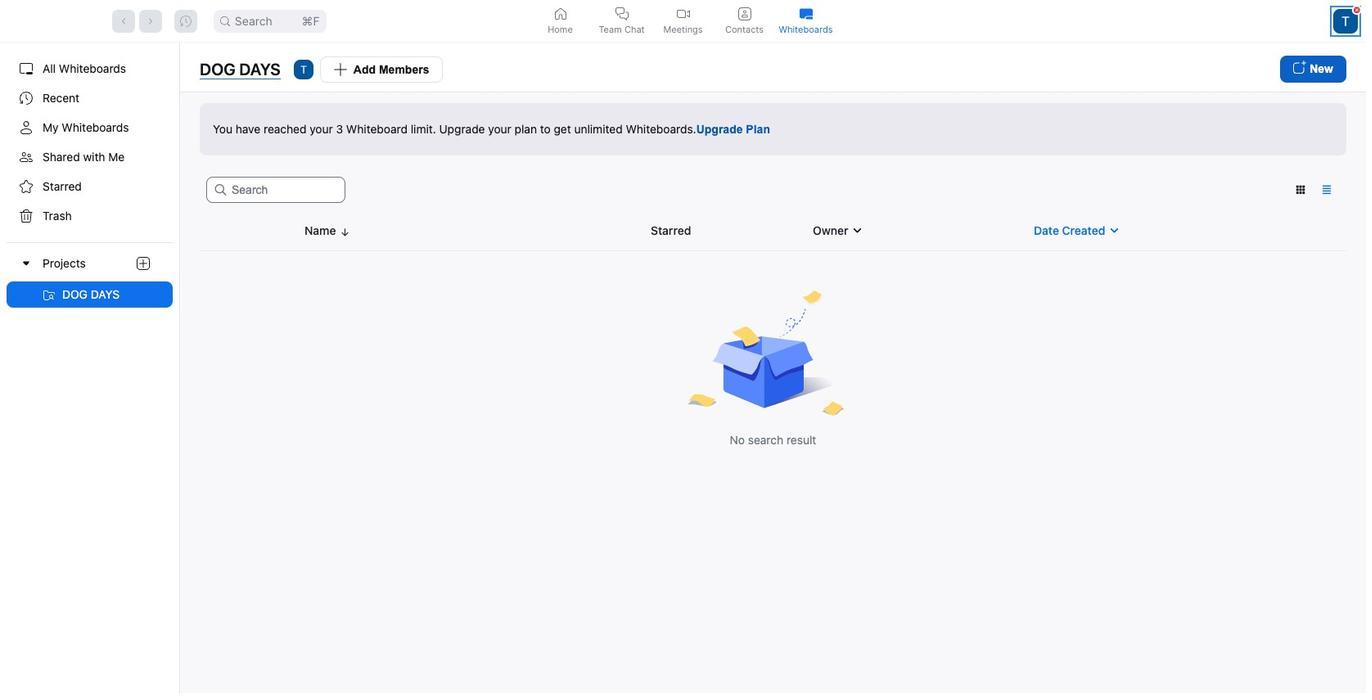 Task type: vqa. For each thing, say whether or not it's contained in the screenshot.
'home small' icon
yes



Task type: describe. For each thing, give the bounding box(es) containing it.
meetings
[[663, 23, 703, 35]]

contacts
[[725, 23, 764, 35]]

chat
[[624, 23, 645, 35]]

avatar image
[[1333, 9, 1358, 33]]

whiteboards button
[[775, 0, 836, 42]]

⌘f
[[302, 14, 320, 27]]

team
[[599, 23, 622, 35]]

profile contact image
[[738, 7, 751, 20]]

whiteboard small image
[[799, 7, 812, 20]]

team chat image
[[615, 7, 628, 20]]



Task type: locate. For each thing, give the bounding box(es) containing it.
home
[[548, 23, 573, 35]]

home button
[[530, 0, 591, 42]]

contacts button
[[714, 0, 775, 42]]

tab list
[[530, 0, 836, 42]]

team chat image
[[615, 7, 628, 20]]

home small image
[[554, 7, 567, 20], [554, 7, 567, 20]]

tab list containing home
[[530, 0, 836, 42]]

meetings button
[[652, 0, 714, 42]]

team chat button
[[591, 0, 652, 42]]

whiteboards
[[779, 23, 833, 35]]

whiteboard small image
[[799, 7, 812, 20]]

busy image
[[1354, 6, 1360, 13], [1354, 6, 1360, 13]]

magnifier image
[[220, 16, 230, 26], [220, 16, 230, 26]]

video on image
[[676, 7, 690, 20], [676, 7, 690, 20]]

search
[[235, 14, 272, 27]]

profile contact image
[[738, 7, 751, 20]]

team chat
[[599, 23, 645, 35]]



